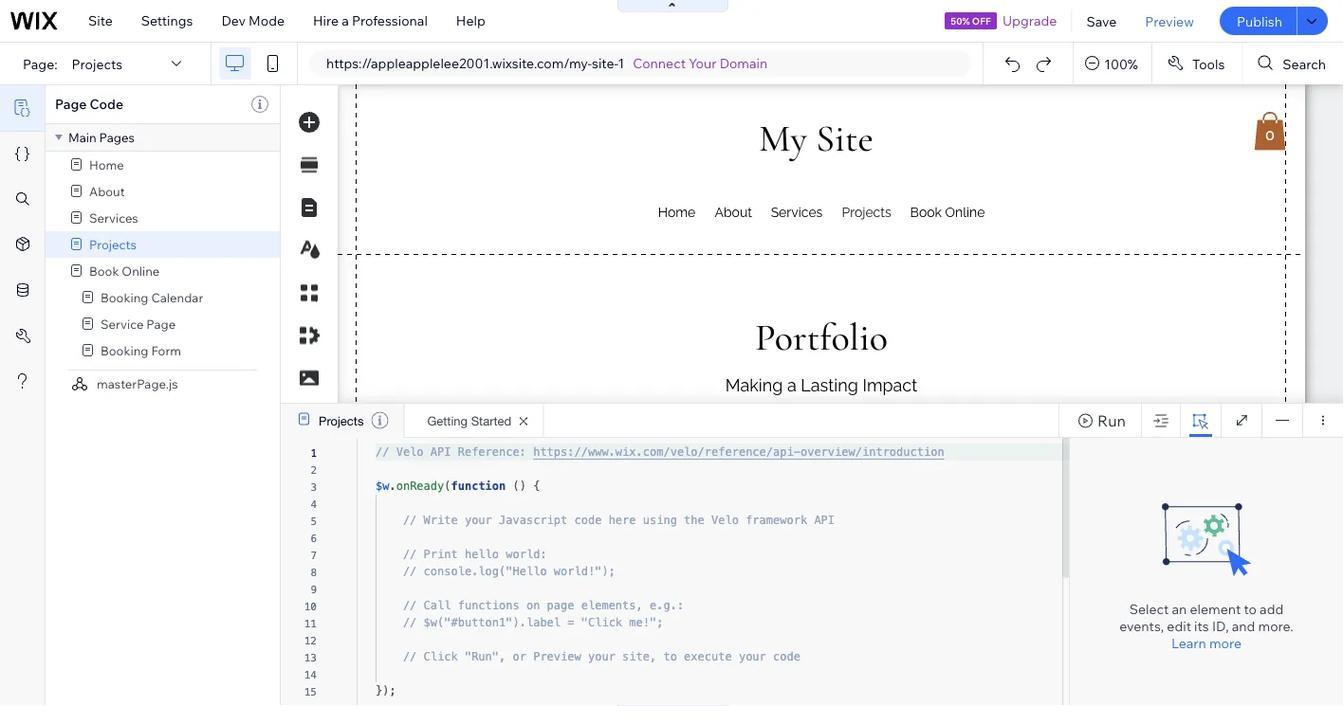 Task type: vqa. For each thing, say whether or not it's contained in the screenshot.
the My
no



Task type: locate. For each thing, give the bounding box(es) containing it.
1 vertical spatial 1
[[311, 447, 317, 459]]

14
[[304, 669, 317, 681]]

6
[[311, 533, 317, 545]]

search button
[[1243, 43, 1344, 84]]

hire
[[313, 12, 339, 29]]

9
[[311, 584, 317, 596]]

{
[[533, 480, 540, 493]]

11
[[304, 618, 317, 630]]

id,
[[1213, 618, 1229, 635]]

dev
[[221, 12, 246, 29]]

events,
[[1120, 618, 1164, 635]]

https://appleapplelee2001.wixsite.com/my-
[[326, 55, 592, 72]]

booking
[[101, 290, 148, 306], [101, 343, 148, 359]]

page code
[[55, 96, 123, 112]]

professional
[[352, 12, 428, 29]]

booking for booking form
[[101, 343, 148, 359]]

page up "form"
[[146, 316, 176, 332]]

1 horizontal spatial page
[[146, 316, 176, 332]]

service page
[[101, 316, 176, 332]]

1
[[618, 55, 624, 72], [311, 447, 317, 459]]

0 vertical spatial 1
[[618, 55, 624, 72]]

// print hello world:
[[403, 548, 547, 562]]

2 3 4 5 6 7 8 9 10 11 12 13 14 15
[[304, 464, 317, 698]]

booking down the 'service' at the top left of page
[[101, 343, 148, 359]]

save button
[[1073, 0, 1131, 42]]

run button
[[1059, 404, 1141, 437]]

1 vertical spatial projects
[[89, 237, 136, 252]]

.
[[389, 480, 396, 493]]

masterpage.js
[[97, 376, 178, 392]]

preview
[[1146, 13, 1195, 29]]

page up main
[[55, 96, 87, 112]]

about
[[89, 184, 125, 199]]

2 booking from the top
[[101, 343, 148, 359]]

0 vertical spatial booking
[[101, 290, 148, 306]]

3
[[311, 482, 317, 493]]

1 horizontal spatial 1
[[618, 55, 624, 72]]

1 vertical spatial booking
[[101, 343, 148, 359]]

preview button
[[1131, 0, 1209, 42]]

1 up 2
[[311, 447, 317, 459]]

// velo api reference: https://www.wix.com/velo/reference/api-overview/in troduction
[[376, 446, 945, 459]]

page
[[55, 96, 87, 112], [146, 316, 176, 332]]

1 booking from the top
[[101, 290, 148, 306]]

10
[[304, 601, 317, 613]]

0 horizontal spatial 1
[[311, 447, 317, 459]]

mode
[[249, 12, 285, 29]]

site-
[[592, 55, 618, 72]]

learn more link
[[1172, 635, 1242, 652]]

100% button
[[1074, 43, 1152, 84]]

publish button
[[1220, 7, 1297, 35]]

15
[[304, 686, 317, 698]]

select
[[1130, 601, 1169, 618]]

pages
[[99, 130, 135, 145]]

home
[[89, 157, 124, 173]]

run
[[1098, 411, 1126, 430]]

services
[[89, 210, 138, 226]]

100%
[[1105, 55, 1139, 72]]

0 vertical spatial page
[[55, 96, 87, 112]]

booking for booking calendar
[[101, 290, 148, 306]]

// write your javascript code here using the velo framework api
[[403, 514, 835, 528]]

booking down book online
[[101, 290, 148, 306]]

more.
[[1259, 618, 1294, 635]]

1 left "connect"
[[618, 55, 624, 72]]

to
[[1244, 601, 1257, 618]]

learn
[[1172, 635, 1207, 652]]

5
[[311, 516, 317, 528]]

getting started
[[427, 414, 512, 429]]

hire a professional
[[313, 12, 428, 29]]

tools button
[[1153, 43, 1242, 84]]

search
[[1283, 55, 1326, 72]]

code
[[90, 96, 123, 112]]



Task type: describe. For each thing, give the bounding box(es) containing it.
8
[[311, 567, 317, 579]]

main
[[68, 130, 96, 145]]

()
[[513, 480, 527, 493]]

service
[[101, 316, 144, 332]]

and
[[1232, 618, 1256, 635]]

our code
[[746, 651, 801, 664]]

its
[[1195, 618, 1210, 635]]

2
[[311, 464, 317, 476]]

connect
[[633, 55, 686, 72]]

(
[[444, 480, 451, 493]]

0 vertical spatial projects
[[72, 55, 123, 72]]

upgrade
[[1003, 12, 1057, 29]]

// write your javascript code here using the velo
[[403, 514, 739, 528]]

// click "run", or preview your site, to execute y
[[403, 651, 746, 664]]

booking form
[[101, 343, 181, 359]]

13
[[304, 652, 317, 664]]

function
[[451, 480, 506, 493]]

https://www.wix.com/velo/reference/api-
[[533, 446, 801, 459]]

troduction
[[876, 446, 945, 459]]

onready
[[396, 480, 444, 493]]

4
[[311, 499, 317, 510]]

more
[[1210, 635, 1242, 652]]

1 vertical spatial page
[[146, 316, 176, 332]]

save
[[1087, 13, 1117, 29]]

your
[[689, 55, 717, 72]]

help
[[456, 12, 486, 29]]

// click "run", or preview your site, to execute y our code
[[403, 651, 801, 664]]

domain
[[720, 55, 768, 72]]

book online
[[89, 263, 160, 279]]

calendar
[[151, 290, 203, 306]]

framework api
[[746, 514, 835, 528]]

settings
[[141, 12, 193, 29]]

50% off
[[951, 15, 991, 27]]

https://appleapplelee2001.wixsite.com/my-site-1 connect your domain
[[326, 55, 768, 72]]

edit
[[1167, 618, 1192, 635]]

// console.log("hello world!");
[[403, 566, 616, 579]]

form
[[151, 343, 181, 359]]

book
[[89, 263, 119, 279]]

started
[[471, 414, 512, 429]]

a
[[342, 12, 349, 29]]

getting
[[427, 414, 468, 429]]

off
[[972, 15, 991, 27]]

publish
[[1237, 13, 1283, 29]]

$w
[[376, 480, 389, 493]]

// call functions on page elements, e.g.:
[[403, 600, 684, 613]]

element
[[1190, 601, 1241, 618]]

booking calendar
[[101, 290, 203, 306]]

2 vertical spatial projects
[[319, 414, 364, 429]]

50%
[[951, 15, 970, 27]]

tools
[[1193, 55, 1225, 72]]

an
[[1172, 601, 1187, 618]]

// $w("#button1").label = "click me!";
[[403, 617, 664, 630]]

12
[[304, 635, 317, 647]]

dev mode
[[221, 12, 285, 29]]

add
[[1260, 601, 1284, 618]]

main pages
[[68, 130, 135, 145]]

0 horizontal spatial page
[[55, 96, 87, 112]]

});
[[376, 685, 396, 698]]

7
[[311, 550, 317, 562]]

site
[[88, 12, 113, 29]]

overview/in
[[801, 446, 876, 459]]

online
[[122, 263, 160, 279]]

$w . onready ( function
[[376, 480, 506, 493]]

// velo api reference:
[[376, 446, 527, 459]]



